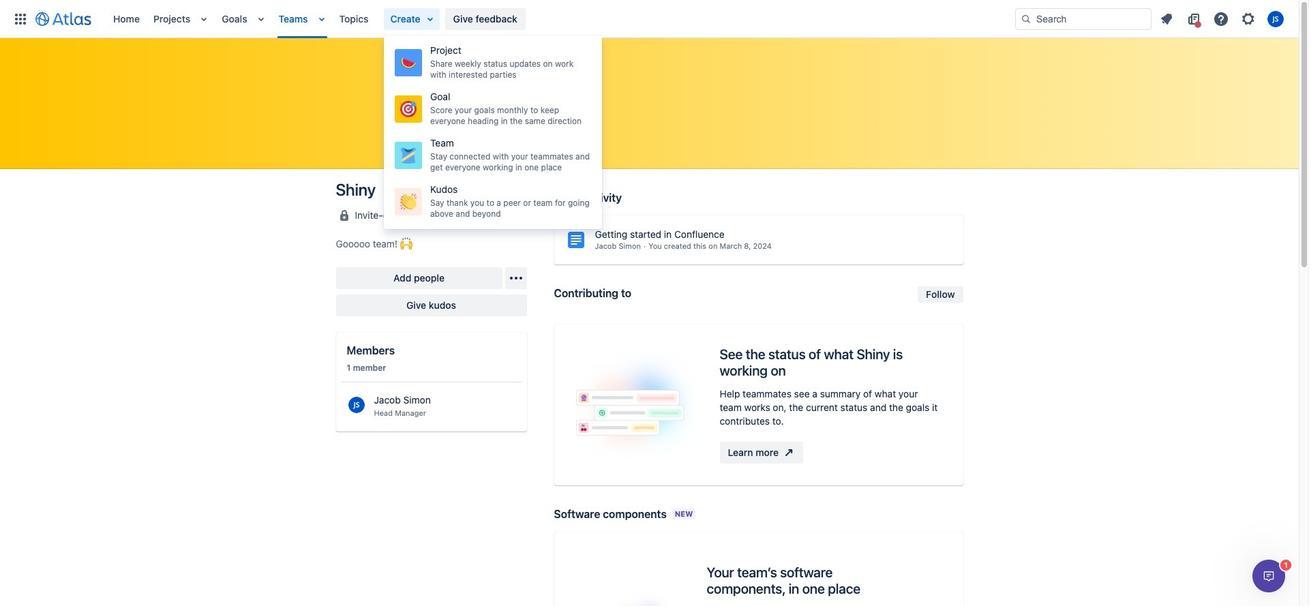 Task type: vqa. For each thing, say whether or not it's contained in the screenshot.
Search field
yes



Task type: describe. For each thing, give the bounding box(es) containing it.
actions image
[[508, 270, 524, 286]]

:dart: image
[[400, 101, 417, 117]]

1 horizontal spatial list
[[1155, 8, 1291, 30]]

help image
[[1213, 11, 1230, 27]]

:dart: image
[[400, 101, 417, 117]]

top element
[[8, 0, 1016, 38]]

Search field
[[1016, 8, 1152, 30]]

settings image
[[1241, 11, 1257, 27]]



Task type: locate. For each thing, give the bounding box(es) containing it.
:watermelon: image
[[400, 55, 417, 71], [400, 55, 417, 71]]

:clap: image
[[400, 194, 417, 210]]

list
[[106, 0, 1016, 38], [1155, 8, 1291, 30]]

switch to... image
[[12, 11, 29, 27]]

account image
[[1268, 11, 1284, 27]]

group
[[384, 35, 602, 229]]

list item inside top element
[[384, 8, 440, 30]]

0 horizontal spatial list
[[106, 0, 1016, 38]]

notifications image
[[1159, 11, 1175, 27]]

:clap: image
[[400, 194, 417, 210]]

banner
[[0, 0, 1299, 38]]

None search field
[[1016, 8, 1152, 30]]

search image
[[1021, 13, 1032, 24]]

:running_shirt_with_sash: image
[[400, 147, 417, 164], [400, 147, 417, 164]]

list item
[[384, 8, 440, 30]]



